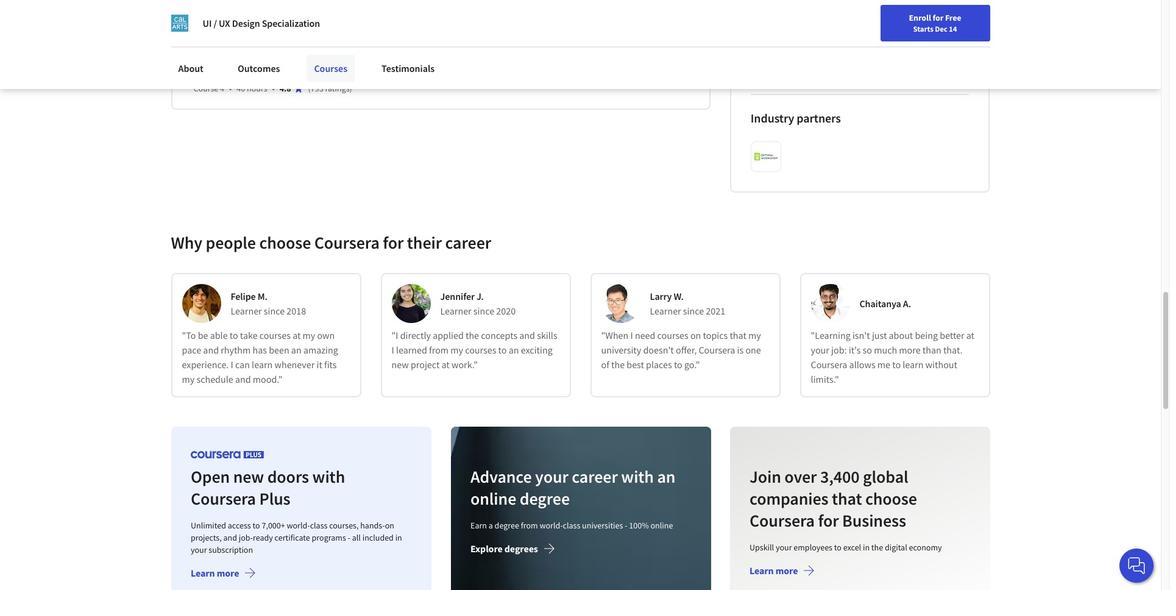 Task type: locate. For each thing, give the bounding box(es) containing it.
0 vertical spatial design:
[[219, 2, 257, 18]]

online up "a"
[[470, 488, 516, 510]]

1 vertical spatial design:
[[219, 63, 257, 79]]

1 4.8 from the top
[[280, 22, 291, 33]]

about link
[[171, 55, 211, 82]]

world-
[[287, 520, 310, 531], [540, 520, 563, 531]]

1 horizontal spatial -
[[625, 520, 627, 531]]

learn more
[[750, 565, 798, 577], [191, 567, 239, 579]]

design:
[[219, 2, 257, 18], [219, 63, 257, 79]]

learner inside the felipe m. learner since 2018
[[231, 305, 262, 317]]

join
[[750, 466, 782, 488]]

your right advance
[[535, 466, 568, 488]]

learn more down subscription
[[191, 567, 239, 579]]

hours for wireframes
[[247, 83, 267, 94]]

for up dec
[[933, 12, 944, 23]]

at right better
[[967, 329, 975, 341]]

new
[[392, 359, 409, 371], [233, 466, 264, 488]]

with
[[312, 466, 345, 488], [621, 466, 654, 488]]

2 learner from the left
[[441, 305, 472, 317]]

to inside "when i need courses on topics that my university doesn't offer, coursera is one of the best places to go."
[[674, 359, 683, 371]]

1 hours from the top
[[247, 22, 267, 33]]

1 vertical spatial for
[[383, 232, 404, 254]]

class for courses,
[[310, 520, 327, 531]]

1 design: from the top
[[219, 2, 257, 18]]

directly
[[401, 329, 431, 341]]

learner
[[231, 305, 262, 317], [441, 305, 472, 317], [650, 305, 682, 317]]

dec
[[936, 24, 948, 34]]

a
[[488, 520, 493, 531]]

ratings right 793 on the left
[[325, 83, 350, 94]]

0 horizontal spatial on
[[385, 520, 394, 531]]

j.
[[477, 290, 484, 302]]

with inside open new doors with coursera plus
[[312, 466, 345, 488]]

class inside unlimited access to 7,000+ world-class courses, hands-on projects, and job-ready certificate programs - all included in your subscription
[[310, 520, 327, 531]]

2 horizontal spatial since
[[684, 305, 705, 317]]

courses inside "to be able to take courses at my own pace and rhythm has been an amazing experience. i can learn whenever it fits my schedule and mood."
[[260, 329, 291, 341]]

and up exciting
[[520, 329, 535, 341]]

the inside "when i need courses on topics that my university doesn't offer, coursera is one of the best places to go."
[[612, 359, 625, 371]]

0 horizontal spatial since
[[264, 305, 285, 317]]

( for 1,173
[[308, 22, 311, 33]]

2 ( from the top
[[308, 83, 311, 94]]

with up the 100%
[[621, 466, 654, 488]]

california
[[792, 49, 832, 61]]

than
[[923, 344, 942, 356]]

degree up earn a degree from world-class universities - 100% online
[[520, 488, 570, 510]]

since inside jennifer j. learner since 2020
[[474, 305, 495, 317]]

course left 3
[[194, 22, 219, 33]]

an inside "i directly applied the concepts and skills i learned from my courses to an exciting new project at work."
[[509, 344, 519, 356]]

1 vertical spatial 4.8
[[280, 83, 291, 94]]

own
[[317, 329, 335, 341]]

in right excel
[[863, 542, 870, 553]]

0 vertical spatial on
[[691, 329, 702, 341]]

1 vertical spatial choose
[[866, 488, 918, 510]]

project
[[411, 359, 440, 371]]

1 horizontal spatial new
[[392, 359, 409, 371]]

online right the 100%
[[651, 520, 673, 531]]

job:
[[832, 344, 847, 356]]

your down projects,
[[191, 545, 207, 556]]

learner for felipe
[[231, 305, 262, 317]]

1 horizontal spatial world-
[[540, 520, 563, 531]]

1 horizontal spatial learner
[[441, 305, 472, 317]]

career
[[446, 232, 492, 254], [572, 466, 618, 488]]

1 vertical spatial i
[[392, 344, 394, 356]]

need
[[635, 329, 656, 341]]

design: up 11
[[219, 2, 257, 18]]

learn down upskill
[[750, 565, 774, 577]]

1 since from the left
[[264, 305, 285, 317]]

hours right 40
[[247, 83, 267, 94]]

1 horizontal spatial on
[[691, 329, 702, 341]]

(
[[308, 22, 311, 33], [308, 83, 311, 94]]

0 vertical spatial for
[[933, 12, 944, 23]]

1 horizontal spatial since
[[474, 305, 495, 317]]

career right their
[[446, 232, 492, 254]]

california institute of the arts link
[[792, 48, 913, 62]]

4.8 for wireframes
[[280, 83, 291, 94]]

1 vertical spatial new
[[233, 466, 264, 488]]

design: up 40
[[219, 63, 257, 79]]

0 vertical spatial degree
[[520, 488, 570, 510]]

of right institute
[[871, 49, 879, 61]]

1 vertical spatial -
[[348, 532, 350, 543]]

at
[[293, 329, 301, 341], [967, 329, 975, 341], [442, 359, 450, 371]]

online inside advance your career with an online degree
[[470, 488, 516, 510]]

it's
[[849, 344, 861, 356]]

learn down than
[[903, 359, 924, 371]]

1 horizontal spatial in
[[863, 542, 870, 553]]

the inside "i directly applied the concepts and skills i learned from my courses to an exciting new project at work."
[[466, 329, 479, 341]]

my inside "when i need courses on topics that my university doesn't offer, coursera is one of the best places to go."
[[749, 329, 762, 341]]

and up subscription
[[223, 532, 237, 543]]

1 horizontal spatial choose
[[866, 488, 918, 510]]

1 learn from the left
[[252, 359, 273, 371]]

architecture
[[392, 2, 456, 18]]

degree inside advance your career with an online degree
[[520, 488, 570, 510]]

1 horizontal spatial i
[[392, 344, 394, 356]]

hours right 11
[[247, 22, 267, 33]]

and up experience.
[[203, 344, 219, 356]]

0 horizontal spatial learn
[[252, 359, 273, 371]]

career up universities
[[572, 466, 618, 488]]

your inside 'link'
[[841, 14, 857, 25]]

2 horizontal spatial more
[[900, 344, 921, 356]]

fits
[[324, 359, 337, 371]]

that inside "when i need courses on topics that my university doesn't offer, coursera is one of the best places to go."
[[730, 329, 747, 341]]

3 learner from the left
[[650, 305, 682, 317]]

0 vertical spatial ratings
[[332, 22, 356, 33]]

at down 2018
[[293, 329, 301, 341]]

0 horizontal spatial more
[[217, 567, 239, 579]]

learner inside larry w. learner since 2021
[[650, 305, 682, 317]]

1 vertical spatial career
[[572, 466, 618, 488]]

world- up "certificate"
[[287, 520, 310, 531]]

your down "learning
[[811, 344, 830, 356]]

universities
[[582, 520, 623, 531]]

be
[[198, 329, 208, 341]]

2 horizontal spatial an
[[657, 466, 675, 488]]

with for doors
[[312, 466, 345, 488]]

work."
[[452, 359, 478, 371]]

hours
[[247, 22, 267, 33], [247, 83, 267, 94]]

new down coursera plus image
[[233, 466, 264, 488]]

to left 'go."'
[[674, 359, 683, 371]]

2021
[[706, 305, 726, 317]]

2 learn from the left
[[903, 359, 924, 371]]

0 vertical spatial hours
[[247, 22, 267, 33]]

explore degrees link
[[470, 543, 555, 557]]

1 horizontal spatial an
[[509, 344, 519, 356]]

1 horizontal spatial of
[[871, 49, 879, 61]]

2 class from the left
[[563, 520, 580, 531]]

learner inside jennifer j. learner since 2020
[[441, 305, 472, 317]]

since
[[264, 305, 285, 317], [474, 305, 495, 317], [684, 305, 705, 317]]

more down employees at the right of page
[[776, 565, 798, 577]]

companies
[[750, 488, 829, 510]]

i left need
[[631, 329, 633, 341]]

i inside "when i need courses on topics that my university doesn't offer, coursera is one of the best places to go."
[[631, 329, 633, 341]]

for left their
[[383, 232, 404, 254]]

i down "i
[[392, 344, 394, 356]]

from inside "i directly applied the concepts and skills i learned from my courses to an exciting new project at work."
[[429, 344, 449, 356]]

1 ( from the top
[[308, 22, 311, 33]]

class for universities
[[563, 520, 580, 531]]

that up is
[[730, 329, 747, 341]]

larry w. learner since 2021
[[650, 290, 726, 317]]

0 vertical spatial of
[[871, 49, 879, 61]]

choose right people at the top of page
[[259, 232, 311, 254]]

just
[[873, 329, 888, 341]]

0 vertical spatial course
[[194, 22, 219, 33]]

i left can
[[231, 359, 233, 371]]

at inside "to be able to take courses at my own pace and rhythm has been an amazing experience. i can learn whenever it fits my schedule and mood."
[[293, 329, 301, 341]]

more down the "about"
[[900, 344, 921, 356]]

1 horizontal spatial that
[[832, 488, 863, 510]]

the
[[881, 49, 895, 61], [466, 329, 479, 341], [612, 359, 625, 371], [872, 542, 884, 553]]

0 horizontal spatial class
[[310, 520, 327, 531]]

your inside unlimited access to 7,000+ world-class courses, hands-on projects, and job-ready certificate programs - all included in your subscription
[[191, 545, 207, 556]]

been
[[269, 344, 290, 356]]

for
[[933, 12, 944, 23], [383, 232, 404, 254], [819, 510, 839, 532]]

degree right "a"
[[494, 520, 519, 531]]

to inside "i directly applied the concepts and skills i learned from my courses to an exciting new project at work."
[[499, 344, 507, 356]]

1 vertical spatial course
[[194, 83, 219, 94]]

to right the me
[[893, 359, 901, 371]]

doors
[[267, 466, 309, 488]]

for inside join over 3,400 global companies that choose coursera for business
[[819, 510, 839, 532]]

able
[[210, 329, 228, 341]]

0 vertical spatial career
[[446, 232, 492, 254]]

world- inside unlimited access to 7,000+ world-class courses, hands-on projects, and job-ready certificate programs - all included in your subscription
[[287, 520, 310, 531]]

in
[[395, 532, 402, 543], [863, 542, 870, 553]]

-
[[625, 520, 627, 531], [348, 532, 350, 543]]

jennifer j. learner since 2020
[[441, 290, 516, 317]]

learned
[[396, 344, 427, 356]]

1 horizontal spatial learn
[[903, 359, 924, 371]]

more down subscription
[[217, 567, 239, 579]]

choose up the digital
[[866, 488, 918, 510]]

english
[[928, 14, 958, 26]]

ratings
[[332, 22, 356, 33], [325, 83, 350, 94]]

more
[[900, 344, 921, 356], [776, 565, 798, 577], [217, 567, 239, 579]]

learner down felipe
[[231, 305, 262, 317]]

the left arts
[[881, 49, 895, 61]]

0 horizontal spatial -
[[348, 532, 350, 543]]

class
[[310, 520, 327, 531], [563, 520, 580, 531]]

0 horizontal spatial courses
[[260, 329, 291, 341]]

hands-
[[360, 520, 385, 531]]

california institute of the arts
[[792, 49, 913, 61]]

1 horizontal spatial at
[[442, 359, 450, 371]]

web up course 4 • 40 hours • at the top
[[194, 63, 216, 79]]

job-
[[239, 532, 253, 543]]

course for web design: wireframes to prototypes
[[194, 83, 219, 94]]

1 horizontal spatial career
[[572, 466, 618, 488]]

learn more down upskill
[[750, 565, 798, 577]]

web for web design: strategy and information architecture
[[194, 2, 216, 18]]

degrees
[[504, 543, 538, 555]]

my inside "i directly applied the concepts and skills i learned from my courses to an exciting new project at work."
[[451, 344, 464, 356]]

0 horizontal spatial in
[[395, 532, 402, 543]]

amazing
[[304, 344, 338, 356]]

class left universities
[[563, 520, 580, 531]]

( down web design: wireframes to prototypes
[[308, 83, 311, 94]]

courses,
[[329, 520, 359, 531]]

2 hours from the top
[[247, 83, 267, 94]]

1 vertical spatial of
[[602, 359, 610, 371]]

upskill
[[750, 542, 775, 553]]

learn more link down upskill
[[750, 565, 816, 579]]

my up 'one'
[[749, 329, 762, 341]]

2 4.8 from the top
[[280, 83, 291, 94]]

0 horizontal spatial an
[[291, 344, 302, 356]]

since inside the felipe m. learner since 2018
[[264, 305, 285, 317]]

to up ready
[[252, 520, 260, 531]]

that left global
[[832, 488, 863, 510]]

access
[[228, 520, 251, 531]]

• down strategy on the left of page
[[272, 22, 275, 33]]

to inside ""learning isn't just about being better at your job: it's so much more than that. coursera allows me to learn without limits.""
[[893, 359, 901, 371]]

world- down advance your career with an online degree
[[540, 520, 563, 531]]

your right upskill
[[776, 542, 792, 553]]

0 horizontal spatial from
[[429, 344, 449, 356]]

courses up work." in the left bottom of the page
[[465, 344, 497, 356]]

since inside larry w. learner since 2021
[[684, 305, 705, 317]]

testimonials link
[[375, 55, 442, 82]]

0 horizontal spatial online
[[470, 488, 516, 510]]

my
[[303, 329, 316, 341], [749, 329, 762, 341], [451, 344, 464, 356], [182, 373, 195, 385]]

with inside advance your career with an online degree
[[621, 466, 654, 488]]

1 with from the left
[[312, 466, 345, 488]]

2 horizontal spatial i
[[631, 329, 633, 341]]

1 vertical spatial on
[[385, 520, 394, 531]]

can
[[235, 359, 250, 371]]

0 horizontal spatial with
[[312, 466, 345, 488]]

2 horizontal spatial at
[[967, 329, 975, 341]]

since down the w.
[[684, 305, 705, 317]]

learn inside ""learning isn't just about being better at your job: it's so much more than that. coursera allows me to learn without limits.""
[[903, 359, 924, 371]]

2 world- from the left
[[540, 520, 563, 531]]

2 design: from the top
[[219, 63, 257, 79]]

to
[[321, 63, 332, 79], [230, 329, 238, 341], [499, 344, 507, 356], [674, 359, 683, 371], [893, 359, 901, 371], [252, 520, 260, 531], [835, 542, 842, 553]]

1 horizontal spatial courses
[[465, 344, 497, 356]]

about
[[178, 62, 204, 74]]

find
[[823, 14, 839, 25]]

0 vertical spatial (
[[308, 22, 311, 33]]

learner down larry
[[650, 305, 682, 317]]

take
[[240, 329, 258, 341]]

courses inside "when i need courses on topics that my university doesn't offer, coursera is one of the best places to go."
[[658, 329, 689, 341]]

1 horizontal spatial class
[[563, 520, 580, 531]]

why
[[171, 232, 203, 254]]

the left the digital
[[872, 542, 884, 553]]

0 vertical spatial 4.8
[[280, 22, 291, 33]]

so
[[863, 344, 873, 356]]

4.8 down the wireframes
[[280, 83, 291, 94]]

1 horizontal spatial learn more link
[[750, 565, 816, 579]]

your for upskill your employees to excel in the digital economy
[[776, 542, 792, 553]]

on up included
[[385, 520, 394, 531]]

web left 'ux'
[[194, 2, 216, 18]]

coursera inside join over 3,400 global companies that choose coursera for business
[[750, 510, 815, 532]]

information
[[327, 2, 389, 18]]

places
[[647, 359, 673, 371]]

to down the concepts
[[499, 344, 507, 356]]

of down university
[[602, 359, 610, 371]]

on up offer,
[[691, 329, 702, 341]]

learn for has
[[252, 359, 273, 371]]

to left excel
[[835, 542, 842, 553]]

ratings down information
[[332, 22, 356, 33]]

on
[[691, 329, 702, 341], [385, 520, 394, 531]]

my left own
[[303, 329, 316, 341]]

learn more link down subscription
[[191, 567, 256, 582]]

1 vertical spatial from
[[521, 520, 538, 531]]

1 vertical spatial (
[[308, 83, 311, 94]]

applied
[[433, 329, 464, 341]]

1 learner from the left
[[231, 305, 262, 317]]

1 horizontal spatial with
[[621, 466, 654, 488]]

california institute of the arts image
[[171, 15, 188, 32]]

0 horizontal spatial choose
[[259, 232, 311, 254]]

1 class from the left
[[310, 520, 327, 531]]

0 horizontal spatial at
[[293, 329, 301, 341]]

1 web from the top
[[194, 2, 216, 18]]

your for find your new career
[[841, 14, 857, 25]]

1 vertical spatial online
[[651, 520, 673, 531]]

1 world- from the left
[[287, 520, 310, 531]]

your right find
[[841, 14, 857, 25]]

1 horizontal spatial for
[[819, 510, 839, 532]]

more inside ""learning isn't just about being better at your job: it's so much more than that. coursera allows me to learn without limits.""
[[900, 344, 921, 356]]

w.
[[674, 290, 684, 302]]

open new doors with coursera plus
[[191, 466, 345, 510]]

( down web design: strategy and information architecture at the top left of the page
[[308, 22, 311, 33]]

0 horizontal spatial learner
[[231, 305, 262, 317]]

0 vertical spatial new
[[392, 359, 409, 371]]

2 vertical spatial i
[[231, 359, 233, 371]]

courses inside "i directly applied the concepts and skills i learned from my courses to an exciting new project at work."
[[465, 344, 497, 356]]

4.8
[[280, 22, 291, 33], [280, 83, 291, 94]]

from up degrees
[[521, 520, 538, 531]]

0 vertical spatial that
[[730, 329, 747, 341]]

since down j.
[[474, 305, 495, 317]]

1 vertical spatial hours
[[247, 83, 267, 94]]

world- for 7,000+
[[287, 520, 310, 531]]

courses up "been"
[[260, 329, 291, 341]]

2 course from the top
[[194, 83, 219, 94]]

2 vertical spatial for
[[819, 510, 839, 532]]

• right 4 at the top
[[229, 83, 232, 94]]

2 horizontal spatial for
[[933, 12, 944, 23]]

1 course from the top
[[194, 22, 219, 33]]

0 horizontal spatial world-
[[287, 520, 310, 531]]

world- for from
[[540, 520, 563, 531]]

with right doors
[[312, 466, 345, 488]]

that inside join over 3,400 global companies that choose coursera for business
[[832, 488, 863, 510]]

1 horizontal spatial learn
[[750, 565, 774, 577]]

- left all
[[348, 532, 350, 543]]

the right applied
[[466, 329, 479, 341]]

2 horizontal spatial courses
[[658, 329, 689, 341]]

0 horizontal spatial that
[[730, 329, 747, 341]]

better
[[941, 329, 965, 341]]

4.8 down strategy on the left of page
[[280, 22, 291, 33]]

since down m.
[[264, 305, 285, 317]]

my up work." in the left bottom of the page
[[451, 344, 464, 356]]

0 horizontal spatial i
[[231, 359, 233, 371]]

for up employees at the right of page
[[819, 510, 839, 532]]

the down university
[[612, 359, 625, 371]]

design: for wireframes
[[219, 63, 257, 79]]

• right 3
[[229, 22, 232, 33]]

included
[[362, 532, 394, 543]]

learn for more
[[903, 359, 924, 371]]

learn inside "to be able to take courses at my own pace and rhythm has been an amazing experience. i can learn whenever it fits my schedule and mood."
[[252, 359, 273, 371]]

•
[[229, 22, 232, 33], [272, 22, 275, 33], [229, 83, 232, 94], [272, 83, 275, 94]]

2 with from the left
[[621, 466, 654, 488]]

concepts
[[481, 329, 518, 341]]

2 horizontal spatial learner
[[650, 305, 682, 317]]

1 vertical spatial that
[[832, 488, 863, 510]]

at inside ""learning isn't just about being better at your job: it's so much more than that. coursera allows me to learn without limits.""
[[967, 329, 975, 341]]

your inside advance your career with an online degree
[[535, 466, 568, 488]]

courses up offer,
[[658, 329, 689, 341]]

0 vertical spatial i
[[631, 329, 633, 341]]

chat with us image
[[1128, 556, 1147, 576]]

course left 4 at the top
[[194, 83, 219, 94]]

0 horizontal spatial new
[[233, 466, 264, 488]]

learner down jennifer
[[441, 305, 472, 317]]

learn down projects,
[[191, 567, 215, 579]]

1 vertical spatial ratings
[[325, 83, 350, 94]]

upskill your employees to excel in the digital economy
[[750, 542, 943, 553]]

None search field
[[174, 8, 467, 32]]

at for courses
[[293, 329, 301, 341]]

"to be able to take courses at my own pace and rhythm has been an amazing experience. i can learn whenever it fits my schedule and mood."
[[182, 329, 338, 385]]

to up rhythm
[[230, 329, 238, 341]]

class up programs
[[310, 520, 327, 531]]

at left work." in the left bottom of the page
[[442, 359, 450, 371]]

0 vertical spatial from
[[429, 344, 449, 356]]

0 vertical spatial web
[[194, 2, 216, 18]]

choose
[[259, 232, 311, 254], [866, 488, 918, 510]]

on inside unlimited access to 7,000+ world-class courses, hands-on projects, and job-ready certificate programs - all included in your subscription
[[385, 520, 394, 531]]

2 web from the top
[[194, 63, 216, 79]]

an
[[291, 344, 302, 356], [509, 344, 519, 356], [657, 466, 675, 488]]

larry
[[650, 290, 672, 302]]

"learning
[[811, 329, 851, 341]]

web design: wireframes to prototypes link
[[194, 63, 391, 79]]

1 vertical spatial web
[[194, 63, 216, 79]]

new down learned
[[392, 359, 409, 371]]

offer,
[[676, 344, 697, 356]]

3 since from the left
[[684, 305, 705, 317]]

from down applied
[[429, 344, 449, 356]]

- left the 100%
[[625, 520, 627, 531]]

0 horizontal spatial of
[[602, 359, 610, 371]]

in right included
[[395, 532, 402, 543]]

0 vertical spatial online
[[470, 488, 516, 510]]

learn down "has"
[[252, 359, 273, 371]]

2 since from the left
[[474, 305, 495, 317]]



Task type: vqa. For each thing, say whether or not it's contained in the screenshot.


Task type: describe. For each thing, give the bounding box(es) containing it.
schedule
[[197, 373, 233, 385]]

to up ( 793 ratings )
[[321, 63, 332, 79]]

"when i need courses on topics that my university doesn't offer, coursera is one of the best places to go."
[[602, 329, 762, 371]]

and down can
[[235, 373, 251, 385]]

since for j.
[[474, 305, 495, 317]]

learner for jennifer
[[441, 305, 472, 317]]

11
[[237, 22, 245, 33]]

0 horizontal spatial career
[[446, 232, 492, 254]]

since for m.
[[264, 305, 285, 317]]

for inside enroll for free starts dec 14
[[933, 12, 944, 23]]

3,400
[[821, 466, 860, 488]]

mood."
[[253, 373, 283, 385]]

since for w.
[[684, 305, 705, 317]]

• down the wireframes
[[272, 83, 275, 94]]

english button
[[906, 0, 979, 40]]

to inside unlimited access to 7,000+ world-class courses, hands-on projects, and job-ready certificate programs - all included in your subscription
[[252, 520, 260, 531]]

new inside open new doors with coursera plus
[[233, 466, 264, 488]]

ratings for ( 793 ratings )
[[325, 83, 350, 94]]

m.
[[258, 290, 268, 302]]

partner 1 image
[[755, 145, 778, 168]]

0 vertical spatial -
[[625, 520, 627, 531]]

"learning isn't just about being better at your job: it's so much more than that. coursera allows me to learn without limits."
[[811, 329, 975, 385]]

1 horizontal spatial from
[[521, 520, 538, 531]]

their
[[407, 232, 442, 254]]

it
[[317, 359, 323, 371]]

3
[[220, 22, 224, 33]]

digital
[[885, 542, 908, 553]]

an inside advance your career with an online degree
[[657, 466, 675, 488]]

felipe
[[231, 290, 256, 302]]

in inside unlimited access to 7,000+ world-class courses, hands-on projects, and job-ready certificate programs - all included in your subscription
[[395, 532, 402, 543]]

( 1,173 ratings
[[308, 22, 356, 33]]

institute
[[834, 49, 869, 61]]

find your new career
[[823, 14, 900, 25]]

has
[[253, 344, 267, 356]]

testimonials
[[382, 62, 435, 74]]

economy
[[910, 542, 943, 553]]

global
[[864, 466, 909, 488]]

explore
[[470, 543, 502, 555]]

to inside "to be able to take courses at my own pace and rhythm has been an amazing experience. i can learn whenever it fits my schedule and mood."
[[230, 329, 238, 341]]

web design: strategy and information architecture
[[194, 2, 456, 18]]

web design: wireframes to prototypes
[[194, 63, 391, 79]]

1 horizontal spatial online
[[651, 520, 673, 531]]

courses
[[314, 62, 348, 74]]

( 793 ratings )
[[308, 83, 352, 94]]

1 vertical spatial degree
[[494, 520, 519, 531]]

why people choose coursera for their career
[[171, 232, 492, 254]]

being
[[916, 329, 939, 341]]

doesn't
[[644, 344, 674, 356]]

industry partners
[[751, 110, 842, 126]]

4
[[220, 83, 224, 94]]

me
[[878, 359, 891, 371]]

outcomes link
[[230, 55, 288, 82]]

ratings for ( 1,173 ratings
[[332, 22, 356, 33]]

choose inside join over 3,400 global companies that choose coursera for business
[[866, 488, 918, 510]]

"i directly applied the concepts and skills i learned from my courses to an exciting new project at work."
[[392, 329, 558, 371]]

and inside unlimited access to 7,000+ world-class courses, hands-on projects, and job-ready certificate programs - all included in your subscription
[[223, 532, 237, 543]]

enroll
[[910, 12, 932, 23]]

i inside "i directly applied the concepts and skills i learned from my courses to an exciting new project at work."
[[392, 344, 394, 356]]

on inside "when i need courses on topics that my university doesn't offer, coursera is one of the best places to go."
[[691, 329, 702, 341]]

hours for strategy
[[247, 22, 267, 33]]

coursera inside ""learning isn't just about being better at your job: it's so much more than that. coursera allows me to learn without limits.""
[[811, 359, 848, 371]]

your for advance your career with an online degree
[[535, 466, 568, 488]]

my down experience.
[[182, 373, 195, 385]]

design: for strategy
[[219, 2, 257, 18]]

wireframes
[[259, 63, 318, 79]]

a.
[[904, 298, 912, 310]]

limits."
[[811, 373, 840, 385]]

jennifer
[[441, 290, 475, 302]]

advance your career with an online degree
[[470, 466, 675, 510]]

0 horizontal spatial for
[[383, 232, 404, 254]]

certificate
[[275, 532, 310, 543]]

at for better
[[967, 329, 975, 341]]

learner for larry
[[650, 305, 682, 317]]

outcomes
[[238, 62, 280, 74]]

"when
[[602, 329, 629, 341]]

business
[[843, 510, 907, 532]]

coursera inside open new doors with coursera plus
[[191, 488, 256, 510]]

find your new career link
[[817, 12, 906, 27]]

4.8 for strategy
[[280, 22, 291, 33]]

your inside ""learning isn't just about being better at your job: it's so much more than that. coursera allows me to learn without limits.""
[[811, 344, 830, 356]]

the inside "california institute of the arts" link
[[881, 49, 895, 61]]

felipe m. learner since 2018
[[231, 290, 306, 317]]

programs
[[312, 532, 346, 543]]

skills
[[537, 329, 558, 341]]

with for career
[[621, 466, 654, 488]]

0 vertical spatial choose
[[259, 232, 311, 254]]

excel
[[844, 542, 862, 553]]

unlimited access to 7,000+ world-class courses, hands-on projects, and job-ready certificate programs - all included in your subscription
[[191, 520, 402, 556]]

new inside "i directly applied the concepts and skills i learned from my courses to an exciting new project at work."
[[392, 359, 409, 371]]

coursera plus image
[[191, 451, 264, 459]]

of inside "when i need courses on topics that my university doesn't offer, coursera is one of the best places to go."
[[602, 359, 610, 371]]

web for web design: wireframes to prototypes
[[194, 63, 216, 79]]

course for web design: strategy and information architecture
[[194, 22, 219, 33]]

isn't
[[853, 329, 871, 341]]

arts
[[896, 49, 913, 61]]

0 horizontal spatial learn more
[[191, 567, 239, 579]]

1 horizontal spatial more
[[776, 565, 798, 577]]

subscription
[[208, 545, 253, 556]]

career inside advance your career with an online degree
[[572, 466, 618, 488]]

exciting
[[521, 344, 553, 356]]

is
[[738, 344, 744, 356]]

at inside "i directly applied the concepts and skills i learned from my courses to an exciting new project at work."
[[442, 359, 450, 371]]

experience.
[[182, 359, 229, 371]]

1 horizontal spatial learn more
[[750, 565, 798, 577]]

14
[[950, 24, 958, 34]]

0 horizontal spatial learn
[[191, 567, 215, 579]]

projects,
[[191, 532, 221, 543]]

40
[[237, 83, 245, 94]]

ready
[[253, 532, 273, 543]]

allows
[[850, 359, 876, 371]]

100%
[[629, 520, 649, 531]]

0 horizontal spatial learn more link
[[191, 567, 256, 582]]

ux
[[219, 17, 230, 29]]

and up 1,173
[[305, 2, 325, 18]]

course 3 • 11 hours •
[[194, 22, 275, 33]]

chaitanya a.
[[860, 298, 912, 310]]

and inside "i directly applied the concepts and skills i learned from my courses to an exciting new project at work."
[[520, 329, 535, 341]]

coursera inside "when i need courses on topics that my university doesn't offer, coursera is one of the best places to go."
[[699, 344, 736, 356]]

/
[[214, 17, 217, 29]]

join over 3,400 global companies that choose coursera for business
[[750, 466, 918, 532]]

career
[[876, 14, 900, 25]]

( for 793
[[308, 83, 311, 94]]

chaitanya
[[860, 298, 902, 310]]

an inside "to be able to take courses at my own pace and rhythm has been an amazing experience. i can learn whenever it fits my schedule and mood."
[[291, 344, 302, 356]]

partners
[[797, 110, 842, 126]]

- inside unlimited access to 7,000+ world-class courses, hands-on projects, and job-ready certificate programs - all included in your subscription
[[348, 532, 350, 543]]

over
[[785, 466, 817, 488]]

enroll for free starts dec 14
[[910, 12, 962, 34]]

i inside "to be able to take courses at my own pace and rhythm has been an amazing experience. i can learn whenever it fits my schedule and mood."
[[231, 359, 233, 371]]

explore degrees
[[470, 543, 538, 555]]



